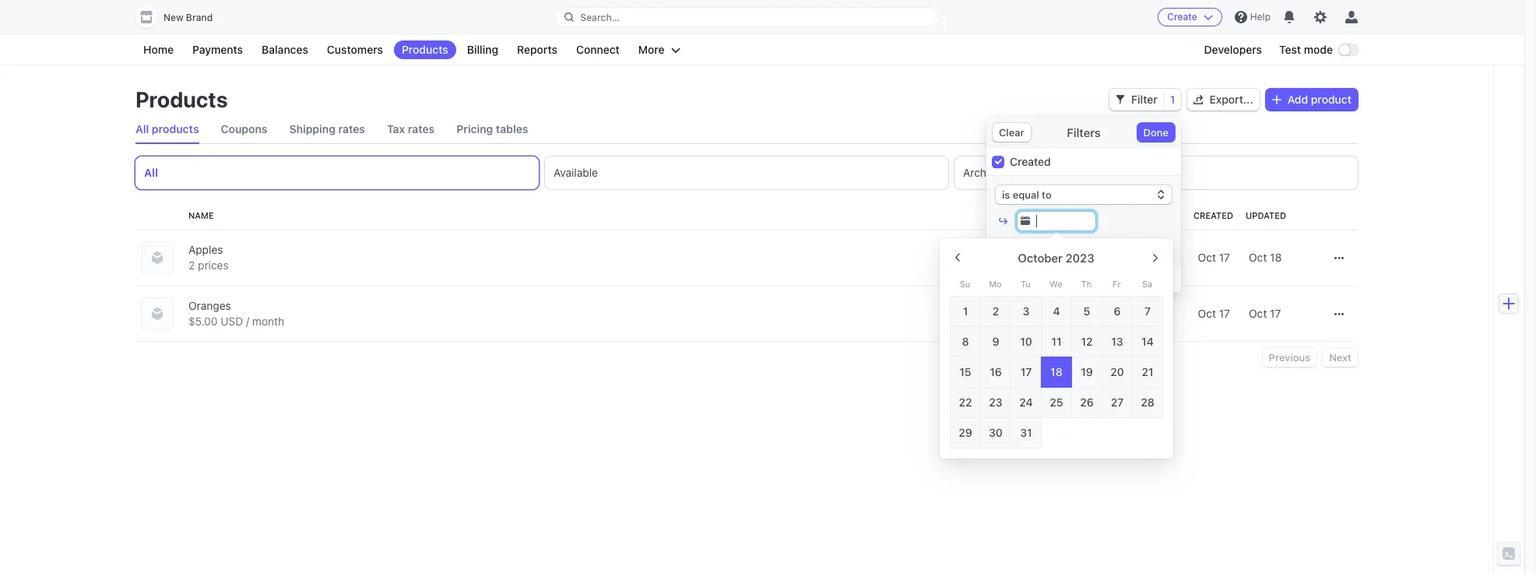 Task type: vqa. For each thing, say whether or not it's contained in the screenshot.
the "Select item" option to the bottom
no



Task type: describe. For each thing, give the bounding box(es) containing it.
rates for tax rates
[[408, 122, 435, 136]]

home
[[143, 43, 174, 56]]

coupons
[[221, 122, 268, 136]]

all products link
[[136, 115, 199, 143]]

25 button
[[1041, 387, 1073, 418]]

new brand
[[164, 12, 213, 23]]

5
[[1084, 305, 1091, 318]]

add
[[1288, 93, 1309, 106]]

oct for 'oct 17' link corresponding to oct 18
[[1198, 251, 1217, 264]]

oct 18
[[1249, 251, 1282, 264]]

export... button
[[1188, 89, 1260, 111]]

9 button
[[981, 326, 1012, 358]]

clear button
[[993, 123, 1031, 142]]

13 button
[[1102, 326, 1133, 358]]

help
[[1251, 11, 1271, 23]]

zone:
[[1020, 242, 1044, 254]]

test
[[1280, 43, 1302, 56]]

shipping
[[289, 122, 336, 136]]

oct 17 link for oct 17
[[819, 300, 1237, 328]]

shipping rates link
[[289, 115, 365, 143]]

17 left "oct 18"
[[1220, 251, 1231, 264]]

21 button
[[1133, 357, 1164, 388]]

month
[[252, 315, 284, 328]]

5 button
[[1072, 296, 1103, 327]]

products link
[[394, 41, 456, 59]]

Search… text field
[[556, 7, 938, 27]]

Search… search field
[[556, 7, 938, 27]]

reports link
[[509, 41, 565, 59]]

$5.00
[[188, 315, 218, 328]]

30
[[989, 426, 1003, 439]]

/
[[246, 315, 249, 328]]

0 vertical spatial 1
[[1171, 93, 1176, 106]]

18 inside button
[[1051, 365, 1063, 379]]

available
[[554, 166, 598, 179]]

1 vertical spatial created
[[1194, 210, 1234, 220]]

time
[[996, 242, 1018, 254]]

30 button
[[981, 417, 1012, 449]]

su
[[960, 279, 971, 289]]

tab list containing all products
[[136, 115, 1358, 144]]

3 button
[[1011, 296, 1042, 327]]

26
[[1080, 396, 1094, 409]]

create
[[1168, 11, 1198, 23]]

23 button
[[981, 387, 1012, 418]]

filter
[[1132, 93, 1158, 106]]

19
[[1081, 365, 1093, 379]]

17 right '7' button
[[1220, 307, 1231, 320]]

17 inside "button"
[[1021, 365, 1032, 379]]

next button
[[1323, 348, 1358, 367]]

brand
[[186, 12, 213, 23]]

20
[[1111, 365, 1124, 379]]

6
[[1114, 305, 1121, 318]]

17 button
[[1011, 357, 1042, 388]]

previous button
[[1263, 348, 1317, 367]]

12 button
[[1072, 326, 1103, 358]]

29
[[959, 426, 973, 439]]

svg image inside export... popup button
[[1194, 95, 1204, 104]]

oranges $5.00 usd / month
[[188, 299, 284, 328]]

11
[[1052, 335, 1062, 348]]

12
[[1081, 335, 1093, 348]]

9
[[993, 335, 1000, 348]]

1 svg image from the left
[[1116, 95, 1126, 104]]

we
[[1050, 279, 1063, 289]]

16 button
[[981, 357, 1012, 388]]

31
[[1021, 426, 1033, 439]]

archived
[[963, 166, 1008, 179]]

oct 17 link for oct 18
[[819, 244, 1237, 272]]

svg image inside add product link
[[1272, 95, 1282, 104]]

balances
[[262, 43, 308, 56]]

25
[[1050, 396, 1064, 409]]

10
[[1021, 335, 1033, 348]]

rates for shipping rates
[[338, 122, 365, 136]]

tax rates link
[[387, 115, 435, 143]]

all for all products
[[136, 122, 149, 136]]

tu
[[1021, 279, 1031, 289]]

2 button
[[981, 296, 1012, 327]]

tax rates
[[387, 122, 435, 136]]

help button
[[1229, 5, 1277, 30]]

oct 17 for oct 17
[[1198, 307, 1231, 320]]

18 inside oct 18 link
[[1271, 251, 1282, 264]]

payments link
[[185, 41, 251, 59]]

28
[[1141, 396, 1155, 409]]



Task type: locate. For each thing, give the bounding box(es) containing it.
0 vertical spatial svg image
[[1194, 95, 1204, 104]]

oct 17 up previous in the bottom of the page
[[1249, 307, 1282, 320]]

export...
[[1210, 93, 1254, 106]]

2 inside apples 2 prices
[[188, 259, 195, 272]]

oct 17 left "oct 18"
[[1198, 251, 1231, 264]]

october
[[1018, 251, 1063, 265]]

1 horizontal spatial 18
[[1271, 251, 1282, 264]]

svg image right oct 18 link
[[1335, 253, 1344, 263]]

apples
[[188, 243, 223, 256]]

product
[[1312, 93, 1352, 106]]

15 button
[[950, 357, 981, 388]]

7
[[1145, 305, 1151, 318]]

6 button
[[1102, 296, 1133, 327]]

svg image left add in the right top of the page
[[1272, 95, 1282, 104]]

test mode
[[1280, 43, 1333, 56]]

rates right tax
[[408, 122, 435, 136]]

22
[[959, 396, 972, 409]]

0 horizontal spatial 2
[[188, 259, 195, 272]]

more
[[639, 43, 665, 56]]

svg image left export...
[[1194, 95, 1204, 104]]

mode
[[1304, 43, 1333, 56]]

17 down 10 button on the bottom right of page
[[1021, 365, 1032, 379]]

all products
[[136, 122, 199, 136]]

0 vertical spatial 2
[[188, 259, 195, 272]]

0 horizontal spatial products
[[136, 86, 228, 112]]

28 button
[[1133, 387, 1164, 418]]

29 button
[[950, 417, 981, 449]]

all for all
[[144, 166, 158, 179]]

add product link
[[1266, 89, 1358, 111]]

svg image for oct 17
[[1335, 310, 1344, 319]]

svg image left filter
[[1116, 95, 1126, 104]]

0 horizontal spatial 1
[[963, 305, 968, 318]]

all left products
[[136, 122, 149, 136]]

15
[[960, 365, 972, 379]]

17 up previous button
[[1271, 307, 1282, 320]]

new
[[164, 12, 183, 23]]

3
[[1023, 305, 1030, 318]]

1 vertical spatial products
[[136, 86, 228, 112]]

4
[[1053, 305, 1060, 318]]

all down all products link
[[144, 166, 158, 179]]

31 button
[[1011, 417, 1042, 449]]

rates inside tax rates link
[[408, 122, 435, 136]]

2 tab list from the top
[[136, 157, 1358, 189]]

27
[[1111, 396, 1124, 409]]

0 horizontal spatial created
[[1010, 155, 1051, 168]]

tab list containing all
[[136, 157, 1358, 189]]

1 vertical spatial 2
[[993, 305, 1000, 318]]

1 inside button
[[963, 305, 968, 318]]

0 horizontal spatial 18
[[1051, 365, 1063, 379]]

developers link
[[1197, 41, 1270, 59]]

status
[[1010, 272, 1044, 285]]

oct up previous button
[[1249, 307, 1268, 320]]

all
[[136, 122, 149, 136], [144, 166, 158, 179]]

10 button
[[1011, 326, 1042, 358]]

19 button
[[1072, 357, 1103, 388]]

1 horizontal spatial 2
[[993, 305, 1000, 318]]

1 horizontal spatial 1
[[1171, 93, 1176, 106]]

rates inside shipping rates link
[[338, 122, 365, 136]]

4 button
[[1041, 296, 1073, 327]]

1 horizontal spatial svg image
[[1272, 95, 1282, 104]]

pricing tables link
[[457, 115, 528, 143]]

move backward to switch to the previous month. image
[[945, 245, 971, 271]]

all inside button
[[144, 166, 158, 179]]

payments
[[192, 43, 243, 56]]

reports
[[517, 43, 558, 56]]

rates right shipping on the top of page
[[338, 122, 365, 136]]

None text field
[[1030, 212, 1096, 231]]

fr
[[1113, 279, 1121, 289]]

0 vertical spatial 18
[[1271, 251, 1282, 264]]

all button
[[136, 157, 539, 189]]

22 button
[[950, 387, 981, 418]]

26 button
[[1072, 387, 1103, 418]]

1 right filter
[[1171, 93, 1176, 106]]

products left billing at the left top of page
[[402, 43, 448, 56]]

1 vertical spatial 1
[[963, 305, 968, 318]]

new brand button
[[136, 6, 228, 28]]

tab list
[[136, 115, 1358, 144], [136, 157, 1358, 189]]

2
[[188, 259, 195, 272], [993, 305, 1000, 318]]

done
[[1144, 126, 1169, 139]]

coupons link
[[221, 115, 268, 143]]

1 vertical spatial 18
[[1051, 365, 1063, 379]]

1 tab list from the top
[[136, 115, 1358, 144]]

18
[[1271, 251, 1282, 264], [1051, 365, 1063, 379]]

move forward to switch to the next month. image
[[1143, 245, 1169, 271]]

time zone:
[[996, 242, 1044, 254]]

svg image for oct 18
[[1335, 253, 1344, 263]]

oct 18 link
[[1243, 244, 1315, 272]]

clear
[[999, 126, 1025, 139]]

search…
[[581, 11, 620, 23]]

8 button
[[950, 326, 981, 358]]

connect link
[[569, 41, 628, 59]]

updated
[[1246, 210, 1287, 220]]

0 vertical spatial products
[[402, 43, 448, 56]]

shipping rates
[[289, 122, 365, 136]]

customers
[[327, 43, 383, 56]]

products
[[152, 122, 199, 136]]

products up products
[[136, 86, 228, 112]]

0 vertical spatial created
[[1010, 155, 1051, 168]]

0 horizontal spatial svg image
[[1116, 95, 1126, 104]]

archived button
[[955, 157, 1358, 189]]

filters
[[1067, 125, 1101, 139]]

18 button
[[1041, 357, 1073, 388]]

24 button
[[1011, 387, 1042, 418]]

0 vertical spatial tab list
[[136, 115, 1358, 144]]

1 horizontal spatial created
[[1194, 210, 1234, 220]]

oct 17 link
[[819, 244, 1237, 272], [819, 300, 1237, 328], [1243, 300, 1315, 328]]

sa
[[1143, 279, 1153, 289]]

1 down su
[[963, 305, 968, 318]]

oct 17 right '7' button
[[1198, 307, 1231, 320]]

billing
[[467, 43, 499, 56]]

2 down "mo"
[[993, 305, 1000, 318]]

oct for 'oct 17' link corresponding to oct 17
[[1198, 307, 1217, 320]]

2 down "apples"
[[188, 259, 195, 272]]

1 vertical spatial tab list
[[136, 157, 1358, 189]]

oct right '7' button
[[1198, 307, 1217, 320]]

0 horizontal spatial rates
[[338, 122, 365, 136]]

created left 'updated'
[[1194, 210, 1234, 220]]

previous
[[1269, 351, 1311, 364]]

1 vertical spatial svg image
[[1335, 253, 1344, 263]]

8
[[962, 335, 969, 348]]

add product
[[1288, 93, 1352, 106]]

2 vertical spatial svg image
[[1335, 310, 1344, 319]]

11 button
[[1041, 326, 1073, 358]]

oct 17 for oct 18
[[1198, 251, 1231, 264]]

prices
[[198, 259, 229, 272]]

oct down 'updated'
[[1249, 251, 1268, 264]]

0 vertical spatial all
[[136, 122, 149, 136]]

oranges
[[188, 299, 231, 312]]

18 down 'updated'
[[1271, 251, 1282, 264]]

svg image
[[1194, 95, 1204, 104], [1335, 253, 1344, 263], [1335, 310, 1344, 319]]

1 horizontal spatial products
[[402, 43, 448, 56]]

24
[[1020, 396, 1033, 409]]

1 rates from the left
[[338, 122, 365, 136]]

october 2023 region
[[940, 238, 1537, 455]]

2 rates from the left
[[408, 122, 435, 136]]

23
[[989, 396, 1003, 409]]

rates
[[338, 122, 365, 136], [408, 122, 435, 136]]

pricing tables
[[457, 122, 528, 136]]

2 inside button
[[993, 305, 1000, 318]]

14
[[1142, 335, 1154, 348]]

balances link
[[254, 41, 316, 59]]

created down clear button
[[1010, 155, 1051, 168]]

th
[[1082, 279, 1092, 289]]

18 down "11" button
[[1051, 365, 1063, 379]]

oct for oct 18 link
[[1249, 251, 1268, 264]]

2 svg image from the left
[[1272, 95, 1282, 104]]

oct
[[1198, 251, 1217, 264], [1249, 251, 1268, 264], [1198, 307, 1217, 320], [1249, 307, 1268, 320]]

oct right the move forward to switch to the next month. icon
[[1198, 251, 1217, 264]]

cdt
[[1074, 241, 1096, 254]]

27 button
[[1102, 387, 1133, 418]]

21
[[1142, 365, 1154, 379]]

20 button
[[1102, 357, 1133, 388]]

pricing
[[457, 122, 493, 136]]

svg image
[[1116, 95, 1126, 104], [1272, 95, 1282, 104]]

1 horizontal spatial rates
[[408, 122, 435, 136]]

svg image up next at the right bottom of page
[[1335, 310, 1344, 319]]

1 vertical spatial all
[[144, 166, 158, 179]]

home link
[[136, 41, 182, 59]]



